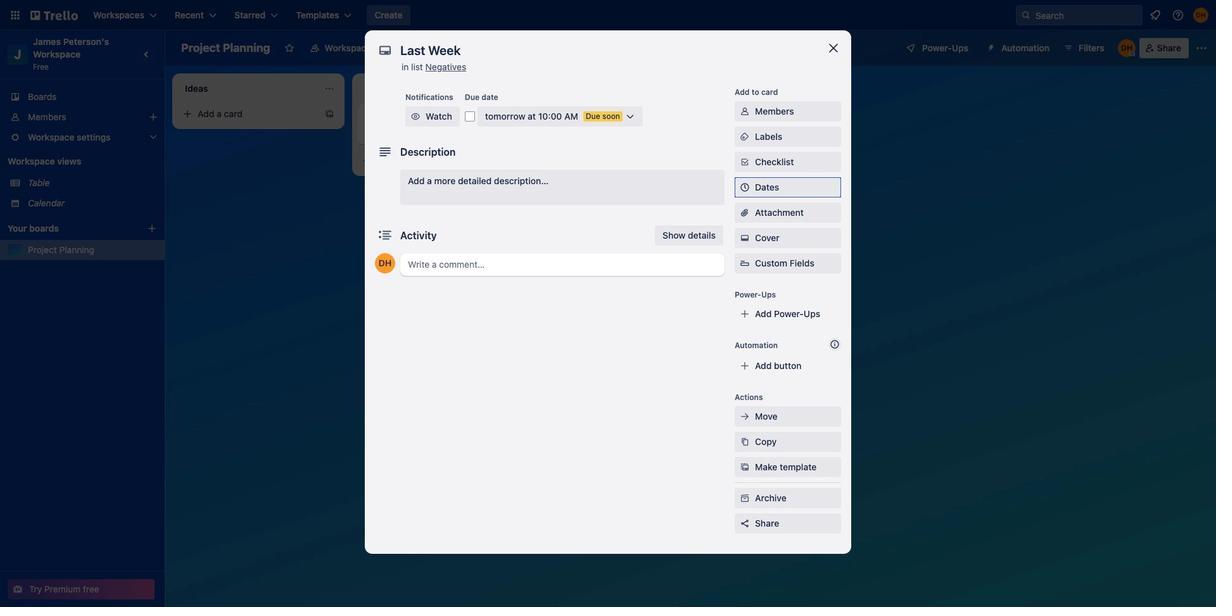 Task type: vqa. For each thing, say whether or not it's contained in the screenshot.
Edit labels
no



Task type: describe. For each thing, give the bounding box(es) containing it.
your boards with 1 items element
[[8, 221, 128, 236]]

Write a comment text field
[[401, 254, 725, 276]]

0 notifications image
[[1148, 8, 1164, 23]]

Mark due date as complete checkbox
[[465, 112, 475, 122]]

dirk hardpeck (dirkhardpeck) image inside primary element
[[1194, 8, 1209, 23]]

1 horizontal spatial dirk hardpeck (dirkhardpeck) image
[[1118, 39, 1136, 57]]

Search field
[[1032, 6, 1143, 24]]

star or unstar board image
[[284, 43, 294, 53]]

show menu image
[[1196, 42, 1209, 55]]

Board name text field
[[175, 38, 277, 58]]

open information menu image
[[1172, 9, 1185, 22]]

0 horizontal spatial dirk hardpeck (dirkhardpeck) image
[[375, 254, 395, 274]]

search image
[[1022, 10, 1032, 20]]

1 sm image from the top
[[739, 105, 752, 118]]

create from template… image
[[504, 156, 515, 166]]

3 sm image from the top
[[739, 492, 752, 505]]



Task type: locate. For each thing, give the bounding box(es) containing it.
1 vertical spatial dirk hardpeck (dirkhardpeck) image
[[1118, 39, 1136, 57]]

0 vertical spatial sm image
[[739, 105, 752, 118]]

0 vertical spatial dirk hardpeck (dirkhardpeck) image
[[1194, 8, 1209, 23]]

2 horizontal spatial dirk hardpeck (dirkhardpeck) image
[[1194, 8, 1209, 23]]

create from template… image
[[324, 109, 335, 119]]

back to home image
[[30, 5, 78, 25]]

primary element
[[0, 0, 1217, 30]]

None text field
[[394, 39, 812, 62]]

2 vertical spatial dirk hardpeck (dirkhardpeck) image
[[375, 254, 395, 274]]

close dialog image
[[826, 41, 842, 56]]

sm image
[[739, 105, 752, 118], [739, 131, 752, 143], [739, 492, 752, 505]]

sm image
[[409, 110, 422, 123], [739, 232, 752, 245], [739, 411, 752, 423], [739, 436, 752, 449], [739, 461, 752, 474]]

2 vertical spatial sm image
[[739, 492, 752, 505]]

add board image
[[147, 224, 157, 234]]

dirk hardpeck (dirkhardpeck) image
[[1194, 8, 1209, 23], [1118, 39, 1136, 57], [375, 254, 395, 274]]

2 sm image from the top
[[739, 131, 752, 143]]

1 vertical spatial sm image
[[739, 131, 752, 143]]

None checkbox
[[365, 124, 407, 139]]



